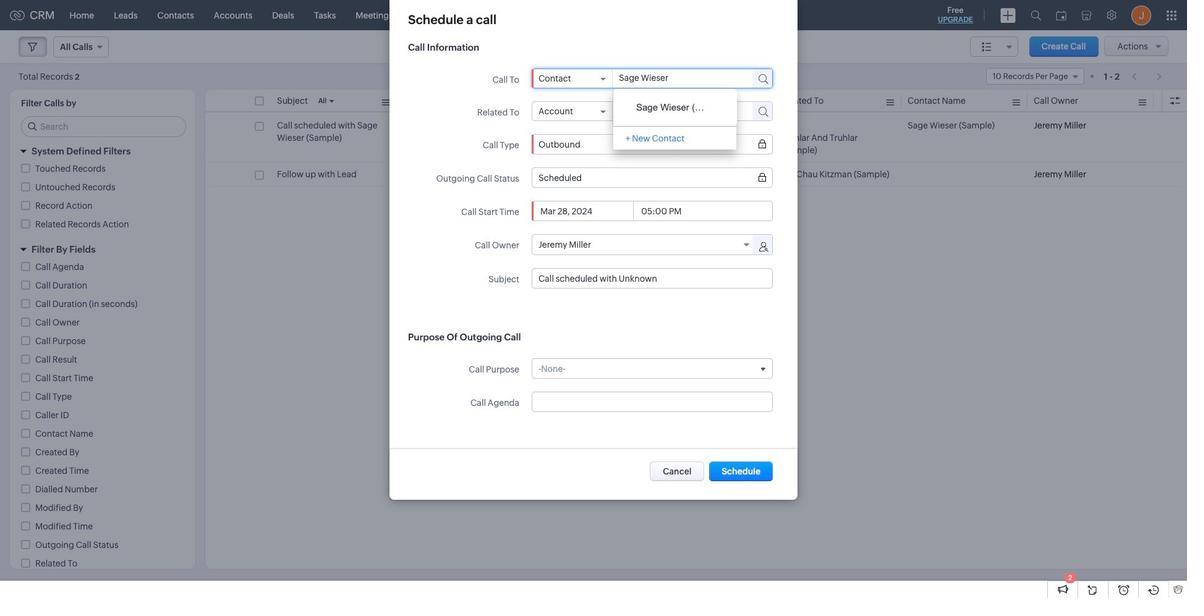 Task type: vqa. For each thing, say whether or not it's contained in the screenshot.
Field
yes



Task type: locate. For each thing, give the bounding box(es) containing it.
create menu image
[[1001, 8, 1016, 23]]

navigation
[[1126, 67, 1169, 85]]

None field
[[539, 74, 606, 83], [539, 106, 606, 116], [539, 139, 766, 149], [539, 173, 766, 183], [533, 235, 754, 255], [539, 364, 766, 374], [539, 74, 606, 83], [539, 106, 606, 116], [539, 139, 766, 149], [539, 173, 766, 183], [533, 235, 754, 255], [539, 364, 766, 374]]

None button
[[650, 462, 705, 482], [710, 462, 773, 482], [650, 462, 705, 482], [710, 462, 773, 482]]

search image
[[1031, 10, 1042, 20]]

None text field
[[539, 274, 766, 284]]

None text field
[[613, 69, 742, 87], [613, 102, 745, 119], [613, 69, 742, 87], [613, 102, 745, 119]]

search element
[[1024, 0, 1049, 30]]

profile image
[[1132, 5, 1152, 25]]

logo image
[[10, 10, 25, 20]]

hh:mm a text field
[[640, 206, 687, 216]]

row group
[[205, 114, 1187, 187]]



Task type: describe. For each thing, give the bounding box(es) containing it.
mmm d, yyyy text field
[[539, 206, 633, 216]]

create menu element
[[993, 0, 1024, 30]]

calendar image
[[1056, 10, 1067, 20]]

profile element
[[1124, 0, 1159, 30]]

Search text field
[[22, 117, 186, 137]]



